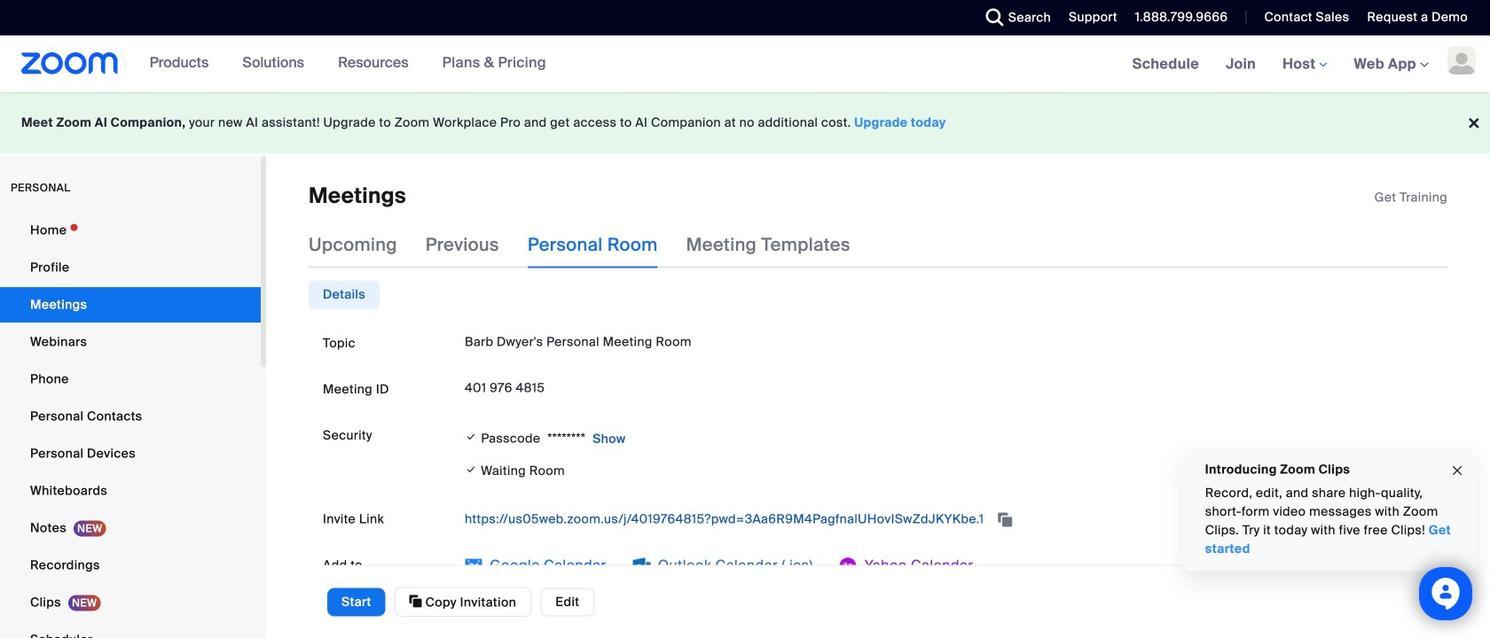 Task type: describe. For each thing, give the bounding box(es) containing it.
add to google calendar image
[[465, 558, 483, 576]]

tabs of meeting tab list
[[309, 222, 879, 268]]

personal menu menu
[[0, 213, 261, 639]]

add to outlook calendar (.ics) image
[[633, 558, 651, 576]]

checked image
[[465, 461, 478, 479]]

zoom logo image
[[21, 52, 119, 75]]

meetings navigation
[[1119, 35, 1490, 94]]

copy image
[[409, 594, 422, 610]]

copy url image
[[996, 514, 1014, 527]]



Task type: locate. For each thing, give the bounding box(es) containing it.
application
[[1375, 189, 1448, 207]]

tab list
[[309, 281, 380, 309]]

footer
[[0, 92, 1490, 153]]

profile picture image
[[1448, 46, 1476, 75]]

add to yahoo calendar image
[[840, 558, 858, 576]]

banner
[[0, 35, 1490, 94]]

checked image
[[465, 429, 478, 446]]

close image
[[1451, 461, 1465, 481]]

product information navigation
[[136, 35, 560, 92]]

tab
[[309, 281, 380, 309]]



Task type: vqa. For each thing, say whether or not it's contained in the screenshot.
Phone link
no



